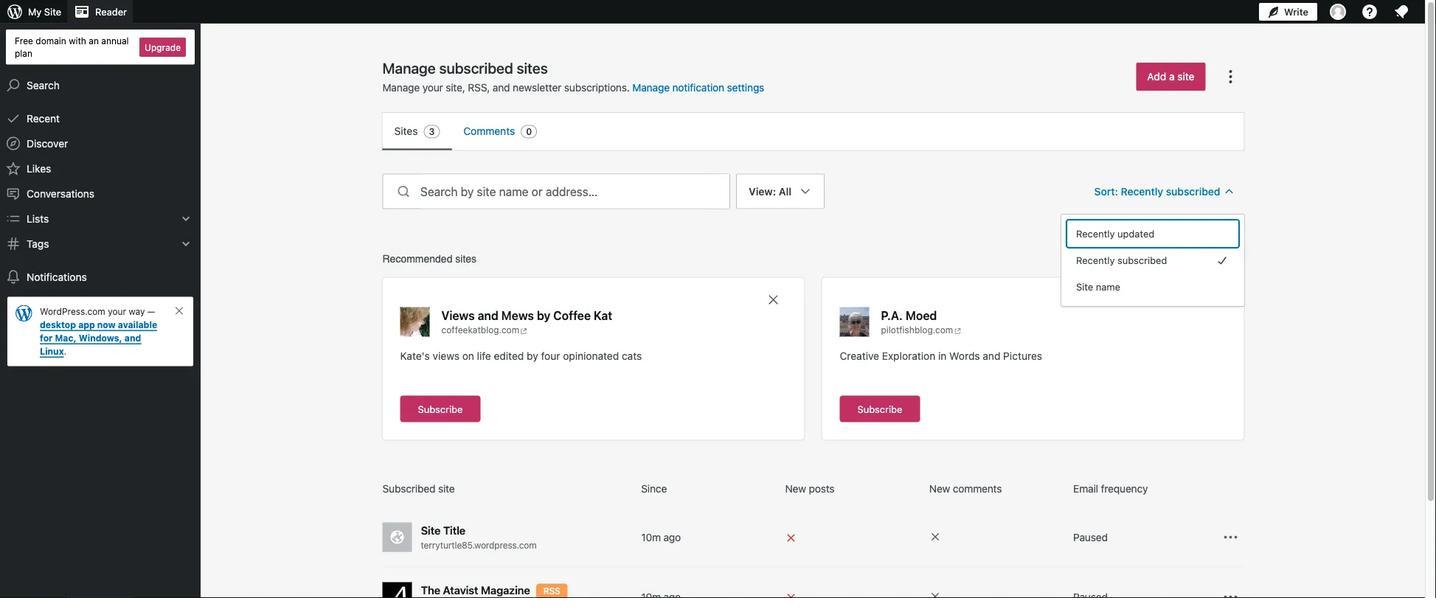 Task type: describe. For each thing, give the bounding box(es) containing it.
upgrade
[[145, 42, 181, 52]]

recently updated button
[[1068, 221, 1239, 247]]

sites
[[394, 125, 418, 137]]

views
[[442, 308, 475, 322]]

since column header
[[641, 481, 780, 496]]

Search search field
[[421, 174, 730, 208]]

frequency
[[1101, 483, 1148, 495]]

opinionated
[[563, 350, 619, 362]]

cell for the atavist magazine "cell" on the bottom of the page
[[785, 589, 924, 598]]

site title terryturtle85.wordpress.com
[[421, 524, 537, 551]]

view: all
[[749, 185, 792, 197]]

more actions image for cell underneath paused cell
[[1222, 588, 1240, 598]]

new for new posts
[[785, 483, 806, 495]]

terryturtle85.wordpress.com
[[421, 540, 537, 551]]

.
[[64, 346, 67, 357]]

write link
[[1259, 0, 1318, 24]]

site inside subscribed site column header
[[438, 483, 455, 495]]

mews
[[502, 308, 534, 322]]

desktop
[[40, 320, 76, 330]]

the atavist magazine
[[421, 584, 530, 597]]

menu inside the manage subscribed sites main content
[[383, 113, 1244, 150]]

0 vertical spatial by
[[537, 308, 551, 322]]

manage your notifications image
[[1393, 3, 1411, 21]]

keyboard_arrow_down image for lists
[[179, 211, 193, 226]]

time image
[[1429, 57, 1436, 70]]

sort: recently subscribed
[[1095, 185, 1221, 197]]

the atavist magazine image
[[383, 582, 412, 598]]

life
[[477, 350, 491, 362]]

subscribed site column header
[[383, 481, 635, 496]]

site name button
[[1068, 274, 1239, 300]]

pilotfishblog.com
[[881, 325, 953, 335]]

ago
[[664, 531, 681, 543]]

your inside wordpress.com your way — desktop app now available for mac, windows, and linux
[[108, 307, 126, 317]]

new comments
[[930, 483, 1002, 495]]

creative
[[840, 350, 879, 362]]

discover
[[27, 137, 68, 149]]

3
[[429, 127, 435, 137]]

an
[[89, 35, 99, 46]]

add a site button
[[1136, 63, 1206, 91]]

mac,
[[55, 333, 76, 344]]

email
[[1074, 483, 1099, 495]]

dismiss image
[[173, 305, 185, 317]]

subscribe for p.a. moed
[[858, 404, 903, 415]]

atavist
[[443, 584, 478, 597]]

likes link
[[0, 156, 201, 181]]

manage subscribed sites manage your site, rss, and newsletter subscriptions. manage notification settings
[[383, 59, 765, 94]]

site name
[[1076, 281, 1121, 293]]

cats
[[622, 350, 642, 362]]

subscribed inside dropdown button
[[1166, 185, 1221, 197]]

views and mews by coffee  kat link
[[442, 307, 613, 324]]

new posts
[[785, 483, 835, 495]]

way
[[129, 307, 145, 317]]

row containing subscribed site
[[383, 481, 1244, 508]]

app
[[78, 320, 95, 330]]

and inside manage subscribed sites manage your site, rss, and newsletter subscriptions. manage notification settings
[[493, 82, 510, 94]]

subscribe for views and mews by coffee  kat
[[418, 404, 463, 415]]

moed
[[906, 308, 937, 322]]

0 vertical spatial site
[[44, 6, 61, 17]]

coffeekatblog.com link
[[442, 324, 639, 337]]

posts
[[809, 483, 835, 495]]

subscribed inside button
[[1118, 255, 1167, 266]]

conversations
[[27, 187, 95, 200]]

my site link
[[0, 0, 67, 24]]

coffee
[[554, 308, 591, 322]]

wordpress.com
[[40, 307, 105, 317]]

the
[[421, 584, 440, 597]]

title
[[443, 524, 466, 537]]

dismiss this recommendation image for views and mews by coffee  kat
[[766, 293, 781, 307]]

cell for site title cell
[[785, 529, 924, 546]]

more information image for cell related to site title cell
[[930, 531, 941, 543]]

dismiss this recommendation image for p.a. moed
[[1206, 293, 1221, 307]]

help image
[[1361, 3, 1379, 21]]

four
[[541, 350, 560, 362]]

recent
[[27, 112, 60, 124]]

recently updated
[[1076, 228, 1155, 239]]

notifications link
[[0, 265, 201, 290]]

p.a.
[[881, 308, 903, 322]]

upgrade button
[[140, 37, 186, 57]]

and right words
[[983, 350, 1001, 362]]

subscribed site
[[383, 483, 455, 495]]

since
[[641, 483, 667, 495]]

recently subscribed button
[[1068, 247, 1239, 274]]

site title cell
[[383, 523, 635, 552]]

recommended sites
[[383, 253, 477, 264]]

0
[[526, 127, 532, 137]]

plan
[[15, 48, 32, 58]]

with
[[69, 35, 86, 46]]

in
[[938, 350, 947, 362]]

10m
[[641, 531, 661, 543]]

the atavist magazine cell
[[383, 582, 635, 598]]

now
[[97, 320, 116, 330]]

tags
[[27, 238, 49, 250]]



Task type: vqa. For each thing, say whether or not it's contained in the screenshot.
table containing Site Title
yes



Task type: locate. For each thing, give the bounding box(es) containing it.
tags link
[[0, 231, 201, 256]]

manage notification settings link
[[633, 82, 765, 94]]

p.a. moed link
[[881, 307, 937, 324]]

paused cell
[[1074, 530, 1212, 545]]

recently right sort:
[[1121, 185, 1164, 197]]

1 horizontal spatial your
[[423, 82, 443, 94]]

1 vertical spatial subscribed
[[1118, 255, 1167, 266]]

kat
[[594, 308, 613, 322]]

more actions image inside the atavist magazine row
[[1222, 588, 1240, 598]]

0 vertical spatial menu
[[383, 113, 1244, 150]]

1 horizontal spatial new
[[930, 483, 950, 495]]

conversations link
[[0, 181, 201, 206]]

keyboard_arrow_down image
[[179, 211, 193, 226], [179, 237, 193, 251]]

domain
[[36, 35, 66, 46]]

site title link
[[421, 523, 635, 539]]

windows,
[[79, 333, 122, 344]]

wordpress.com your way — desktop app now available for mac, windows, and linux
[[40, 307, 157, 357]]

updated
[[1118, 228, 1155, 239]]

new left comments
[[930, 483, 950, 495]]

site,
[[446, 82, 465, 94]]

add a site
[[1148, 70, 1195, 83]]

and
[[493, 82, 510, 94], [478, 308, 499, 322], [125, 333, 141, 344], [983, 350, 1001, 362]]

more information image
[[930, 531, 941, 543], [930, 591, 941, 598]]

2 horizontal spatial site
[[1076, 281, 1094, 293]]

row
[[383, 481, 1244, 508]]

1 subscribe button from the left
[[400, 396, 481, 422]]

2 dismiss this recommendation image from the left
[[1206, 293, 1221, 307]]

recommended
[[383, 253, 453, 264]]

0 horizontal spatial site
[[438, 483, 455, 495]]

1 vertical spatial your
[[108, 307, 126, 317]]

subscribe button for p.a.
[[840, 396, 920, 422]]

subscribed
[[383, 483, 436, 495]]

1 vertical spatial site
[[438, 483, 455, 495]]

on
[[462, 350, 474, 362]]

new
[[785, 483, 806, 495], [930, 483, 950, 495]]

exploration
[[882, 350, 936, 362]]

1 vertical spatial keyboard_arrow_down image
[[179, 237, 193, 251]]

free
[[15, 35, 33, 46]]

site right subscribed
[[438, 483, 455, 495]]

edited
[[494, 350, 524, 362]]

notifications
[[27, 271, 87, 283]]

available
[[118, 320, 157, 330]]

recently for recently subscribed
[[1076, 255, 1115, 266]]

keyboard_arrow_down image inside the lists link
[[179, 211, 193, 226]]

2 more information image from the top
[[930, 591, 941, 598]]

views and mews by coffee  kat
[[442, 308, 613, 322]]

view:
[[749, 185, 776, 197]]

email frequency column header
[[1074, 481, 1212, 496]]

1 horizontal spatial dismiss this recommendation image
[[1206, 293, 1221, 307]]

1 subscribe from the left
[[418, 404, 463, 415]]

None search field
[[383, 174, 730, 209]]

the atavist magazine row
[[383, 568, 1244, 598]]

0 horizontal spatial subscribe
[[418, 404, 463, 415]]

rss
[[544, 586, 560, 597]]

site right my
[[44, 6, 61, 17]]

creative exploration in words and pictures
[[840, 350, 1043, 362]]

your
[[423, 82, 443, 94], [108, 307, 126, 317]]

lists link
[[0, 206, 201, 231]]

new inside new comments column header
[[930, 483, 950, 495]]

subscribe down the views
[[418, 404, 463, 415]]

cell down the site title row
[[785, 589, 924, 598]]

kate's
[[400, 350, 430, 362]]

more information image inside the site title row
[[930, 531, 941, 543]]

site
[[1178, 70, 1195, 83], [438, 483, 455, 495]]

0 horizontal spatial subscribe button
[[400, 396, 481, 422]]

site title row
[[383, 508, 1244, 568]]

reader link
[[67, 0, 133, 24]]

pictures
[[1004, 350, 1043, 362]]

your left site,
[[423, 82, 443, 94]]

cell
[[785, 529, 924, 546], [785, 589, 924, 598], [1074, 590, 1212, 598]]

p.a. moed
[[881, 308, 937, 322]]

more actions image inside the site title row
[[1222, 529, 1240, 546]]

subscribe button for views
[[400, 396, 481, 422]]

1 keyboard_arrow_down image from the top
[[179, 211, 193, 226]]

linux
[[40, 346, 64, 357]]

and down the 'available'
[[125, 333, 141, 344]]

0 horizontal spatial your
[[108, 307, 126, 317]]

by left four
[[527, 350, 538, 362]]

new for new comments
[[930, 483, 950, 495]]

subscribe down creative
[[858, 404, 903, 415]]

words
[[950, 350, 980, 362]]

1 more information image from the top
[[930, 531, 941, 543]]

subscriptions.
[[564, 82, 630, 94]]

1 horizontal spatial subscribe
[[858, 404, 903, 415]]

sites
[[455, 253, 477, 264]]

table inside the manage subscribed sites main content
[[383, 481, 1244, 598]]

keyboard_arrow_down image inside tags link
[[179, 237, 193, 251]]

menu containing sites
[[383, 113, 1244, 150]]

site
[[44, 6, 61, 17], [1076, 281, 1094, 293], [421, 524, 441, 537]]

recently up recently subscribed
[[1076, 228, 1115, 239]]

0 vertical spatial subscribed
[[1166, 185, 1221, 197]]

menu containing recently updated
[[1068, 221, 1239, 300]]

views
[[433, 350, 460, 362]]

subscribed
[[1166, 185, 1221, 197], [1118, 255, 1167, 266]]

new posts column header
[[785, 481, 924, 496]]

1 more actions image from the top
[[1222, 529, 1240, 546]]

more information image inside the atavist magazine row
[[930, 591, 941, 598]]

menu
[[383, 113, 1244, 150], [1068, 221, 1239, 300]]

—
[[147, 307, 155, 317]]

pilotfishblog.com link
[[881, 324, 964, 337]]

1 vertical spatial recently
[[1076, 228, 1115, 239]]

more actions image
[[1222, 529, 1240, 546], [1222, 588, 1240, 598]]

0 horizontal spatial dismiss this recommendation image
[[766, 293, 781, 307]]

manage subscribed sites main content
[[359, 58, 1268, 598]]

1 horizontal spatial site
[[1178, 70, 1195, 83]]

all
[[779, 185, 792, 197]]

my site
[[28, 6, 61, 17]]

recently up site name
[[1076, 255, 1115, 266]]

0 vertical spatial more information image
[[930, 531, 941, 543]]

10m ago
[[641, 531, 681, 543]]

lists
[[27, 213, 49, 225]]

magazine
[[481, 584, 530, 597]]

recently inside dropdown button
[[1121, 185, 1164, 197]]

0 horizontal spatial site
[[44, 6, 61, 17]]

name
[[1096, 281, 1121, 293]]

kate's views on life edited by four opinionated cats
[[400, 350, 642, 362]]

table containing site title
[[383, 481, 1244, 598]]

keyboard_arrow_down image for tags
[[179, 237, 193, 251]]

sort: recently subscribed button
[[1089, 178, 1244, 205]]

subscribed up recently updated button
[[1166, 185, 1221, 197]]

paused
[[1074, 531, 1108, 543]]

by up the coffeekatblog.com link
[[537, 308, 551, 322]]

cell down paused cell
[[1074, 590, 1212, 598]]

site left name at right
[[1076, 281, 1094, 293]]

likes
[[27, 162, 51, 175]]

1 horizontal spatial site
[[421, 524, 441, 537]]

table
[[383, 481, 1244, 598]]

1 dismiss this recommendation image from the left
[[766, 293, 781, 307]]

and down subscribed sites
[[493, 82, 510, 94]]

recently for recently updated
[[1076, 228, 1115, 239]]

site inside the site title terryturtle85.wordpress.com
[[421, 524, 441, 537]]

and inside wordpress.com your way — desktop app now available for mac, windows, and linux
[[125, 333, 141, 344]]

more image
[[1222, 68, 1240, 86]]

1 vertical spatial more actions image
[[1222, 588, 1240, 598]]

0 vertical spatial site
[[1178, 70, 1195, 83]]

site for name
[[1076, 281, 1094, 293]]

site inside 'button'
[[1076, 281, 1094, 293]]

annual
[[101, 35, 129, 46]]

2 keyboard_arrow_down image from the top
[[179, 237, 193, 251]]

and up coffeekatblog.com
[[478, 308, 499, 322]]

new left posts
[[785, 483, 806, 495]]

sort:
[[1095, 185, 1118, 197]]

new comments column header
[[930, 481, 1068, 496]]

subscribed down the updated
[[1118, 255, 1167, 266]]

manage
[[383, 59, 436, 76], [383, 82, 420, 94], [633, 82, 670, 94]]

site left title
[[421, 524, 441, 537]]

my profile image
[[1330, 4, 1346, 20]]

0 vertical spatial your
[[423, 82, 443, 94]]

new inside new posts column header
[[785, 483, 806, 495]]

more actions image for paused cell
[[1222, 529, 1240, 546]]

a
[[1169, 70, 1175, 83]]

search
[[27, 79, 60, 91]]

1 vertical spatial menu
[[1068, 221, 1239, 300]]

subscribe button down the views
[[400, 396, 481, 422]]

site inside add a site button
[[1178, 70, 1195, 83]]

1 new from the left
[[785, 483, 806, 495]]

free domain with an annual plan
[[15, 35, 129, 58]]

0 vertical spatial keyboard_arrow_down image
[[179, 211, 193, 226]]

comments
[[953, 483, 1002, 495]]

site right a
[[1178, 70, 1195, 83]]

2 subscribe from the left
[[858, 404, 903, 415]]

2 new from the left
[[930, 483, 950, 495]]

write
[[1284, 6, 1309, 17]]

dismiss this recommendation image
[[766, 293, 781, 307], [1206, 293, 1221, 307]]

cell down new posts column header
[[785, 529, 924, 546]]

more information image for cell associated with the atavist magazine "cell" on the bottom of the page
[[930, 591, 941, 598]]

email frequency
[[1074, 483, 1148, 495]]

2 subscribe button from the left
[[840, 396, 920, 422]]

2 vertical spatial site
[[421, 524, 441, 537]]

0 vertical spatial recently
[[1121, 185, 1164, 197]]

1 vertical spatial site
[[1076, 281, 1094, 293]]

0 vertical spatial more actions image
[[1222, 529, 1240, 546]]

2 more actions image from the top
[[1222, 588, 1240, 598]]

site for title
[[421, 524, 441, 537]]

reader
[[95, 6, 127, 17]]

subscribed sites
[[439, 59, 548, 76]]

search link
[[0, 73, 201, 98]]

comments
[[464, 125, 515, 137]]

subscribe button down creative
[[840, 396, 920, 422]]

none search field inside the manage subscribed sites main content
[[383, 174, 730, 209]]

rss,
[[468, 82, 490, 94]]

your up now at the left bottom
[[108, 307, 126, 317]]

1 horizontal spatial subscribe button
[[840, 396, 920, 422]]

notification settings
[[673, 82, 765, 94]]

1 vertical spatial by
[[527, 350, 538, 362]]

right image
[[1214, 252, 1231, 269]]

subscribe
[[418, 404, 463, 415], [858, 404, 903, 415]]

1 vertical spatial more information image
[[930, 591, 941, 598]]

your inside manage subscribed sites manage your site, rss, and newsletter subscriptions. manage notification settings
[[423, 82, 443, 94]]

2 vertical spatial recently
[[1076, 255, 1115, 266]]

0 horizontal spatial new
[[785, 483, 806, 495]]

my
[[28, 6, 42, 17]]



